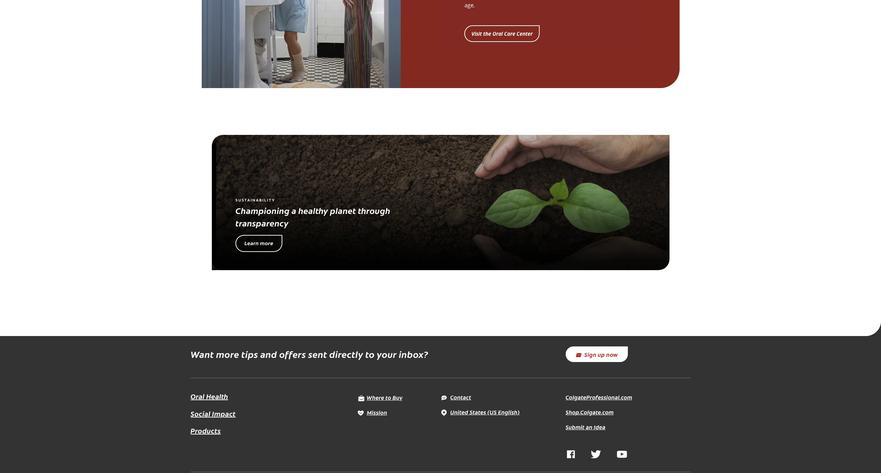 Task type: locate. For each thing, give the bounding box(es) containing it.
0 horizontal spatial more
[[216, 348, 239, 361]]

to
[[365, 348, 375, 361], [386, 394, 391, 402]]

more
[[260, 239, 273, 247], [216, 348, 239, 361]]

(us
[[488, 409, 497, 417]]

0 horizontal spatial to
[[365, 348, 375, 361]]

oral right the the
[[493, 30, 503, 37]]

health
[[206, 392, 228, 402]]

oral health
[[191, 392, 228, 402]]

mission
[[367, 409, 387, 417]]

where to buy
[[367, 394, 403, 402]]

more left tips
[[216, 348, 239, 361]]

oral inside visit the oral care center link
[[493, 30, 503, 37]]

more right learn
[[260, 239, 273, 247]]

1 horizontal spatial to
[[386, 394, 391, 402]]

submit an idea link
[[566, 424, 606, 432]]

sustainability championing a healthy planet through transparency
[[236, 199, 390, 229]]

products link
[[191, 426, 221, 437]]

sign up now link
[[566, 347, 628, 363]]

0 horizontal spatial oral
[[191, 392, 205, 402]]

united
[[450, 409, 468, 417]]

more for want
[[216, 348, 239, 361]]

oral health link
[[191, 392, 228, 402]]

tips
[[241, 348, 258, 361]]

products
[[191, 427, 221, 436]]

offers
[[279, 348, 306, 361]]

youtube image
[[617, 451, 627, 459]]

buy
[[393, 394, 403, 402]]

1 horizontal spatial oral
[[493, 30, 503, 37]]

rounded corner image
[[866, 321, 881, 337]]

want
[[191, 348, 214, 361]]

colgateprofessional.com link
[[566, 394, 633, 402]]

to left buy
[[386, 394, 391, 402]]

sign up now
[[585, 351, 618, 359]]

facebook image
[[567, 451, 575, 459]]

united states (us english)
[[450, 409, 520, 417]]

learn
[[245, 239, 259, 247]]

want more tips and offers sent directly to your inbox?
[[191, 348, 428, 361]]

the
[[483, 30, 491, 37]]

directly
[[329, 348, 363, 361]]

inbox?
[[399, 348, 428, 361]]

learn more link
[[236, 235, 282, 252]]

colgateprofessional.com
[[566, 394, 633, 402]]

0 vertical spatial oral
[[493, 30, 503, 37]]

visit the oral care center link
[[465, 26, 540, 42]]

submit an idea
[[566, 424, 606, 432]]

transparency
[[236, 217, 289, 229]]

social impact link
[[191, 409, 236, 420]]

to left the 'your'
[[365, 348, 375, 361]]

colgate oral care center image
[[202, 0, 401, 88]]

1 horizontal spatial more
[[260, 239, 273, 247]]

oral
[[493, 30, 503, 37], [191, 392, 205, 402]]

oral up social
[[191, 392, 205, 402]]

0 vertical spatial more
[[260, 239, 273, 247]]

contact link
[[441, 394, 471, 402]]

planet
[[330, 205, 356, 216]]

now
[[607, 351, 618, 359]]

0 vertical spatial to
[[365, 348, 375, 361]]

1 vertical spatial more
[[216, 348, 239, 361]]



Task type: vqa. For each thing, say whether or not it's contained in the screenshot.
The bruxism causes are varied, but you can watch for certain symptoms if you think you may have it. Learn more here.
no



Task type: describe. For each thing, give the bounding box(es) containing it.
impact
[[212, 409, 236, 419]]

where to buy link
[[357, 394, 403, 402]]

sustainability
[[236, 199, 275, 203]]

through
[[358, 205, 390, 216]]

center
[[517, 30, 533, 37]]

twitter image
[[591, 451, 601, 459]]

more for learn
[[260, 239, 273, 247]]

and
[[260, 348, 277, 361]]

sign
[[585, 351, 597, 359]]

1 vertical spatial oral
[[191, 392, 205, 402]]

a
[[292, 205, 296, 216]]

healthy
[[298, 205, 328, 216]]

contact
[[450, 394, 471, 402]]

english)
[[498, 409, 520, 417]]

sustainable dental care products image
[[212, 135, 670, 271]]

where
[[367, 394, 384, 402]]

your
[[377, 348, 397, 361]]

an
[[586, 424, 593, 432]]

care
[[504, 30, 515, 37]]

up
[[598, 351, 605, 359]]

sent
[[308, 348, 327, 361]]

visit the oral care center
[[472, 30, 533, 37]]

learn more
[[245, 239, 273, 247]]

shop.colgate.com
[[566, 409, 614, 417]]

social
[[191, 409, 211, 419]]

social impact
[[191, 409, 236, 419]]

shop.colgate.com link
[[566, 409, 614, 417]]

championing
[[236, 205, 290, 216]]

1 vertical spatial to
[[386, 394, 391, 402]]

idea
[[594, 424, 606, 432]]

submit
[[566, 424, 585, 432]]

states
[[470, 409, 486, 417]]

visit
[[472, 30, 482, 37]]

mission link
[[357, 409, 387, 417]]



